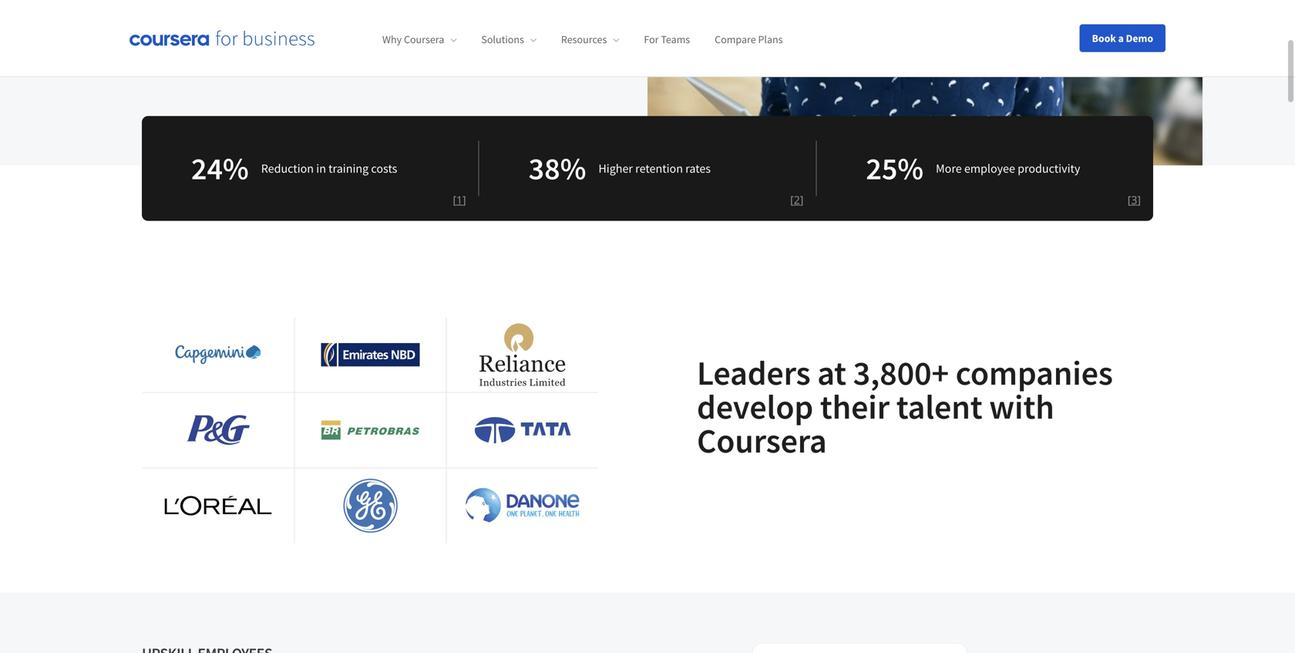Task type: locate. For each thing, give the bounding box(es) containing it.
resources
[[561, 33, 607, 46]]

higher
[[599, 161, 633, 176]]

coursera right why
[[404, 33, 445, 46]]

2 horizontal spatial ]
[[1138, 193, 1142, 207]]

contact us button
[[142, 30, 248, 67]]

productivity
[[1018, 161, 1081, 176]]

3 ] from the left
[[1138, 193, 1142, 207]]

24%
[[191, 149, 249, 188]]

team
[[381, 41, 408, 56]]

why
[[383, 33, 402, 46]]

]
[[463, 193, 466, 207], [800, 193, 804, 207], [1138, 193, 1142, 207]]

upskill
[[282, 41, 319, 56]]

companies
[[956, 351, 1114, 394]]

capgemini logo image
[[176, 345, 261, 365]]

solutions link
[[482, 33, 537, 46]]

1 horizontal spatial ]
[[800, 193, 804, 207]]

upskill your small team
[[282, 41, 408, 56]]

[ 3 ]
[[1128, 193, 1142, 207]]

0 horizontal spatial ]
[[463, 193, 466, 207]]

contact us
[[167, 41, 223, 56]]

3 [ from the left
[[1128, 193, 1132, 207]]

for teams link
[[644, 33, 691, 46]]

1 vertical spatial coursera
[[697, 419, 827, 462]]

25%
[[867, 149, 924, 188]]

1 [ from the left
[[453, 193, 457, 207]]

1 ] from the left
[[463, 193, 466, 207]]

compare plans link
[[715, 33, 783, 46]]

ge logo image
[[339, 475, 403, 537]]

l'oreal logo image
[[161, 493, 276, 519]]

coursera for business image
[[130, 30, 315, 46]]

0 horizontal spatial coursera
[[404, 33, 445, 46]]

why coursera link
[[383, 33, 457, 46]]

employee
[[965, 161, 1016, 176]]

coursera down leaders at the bottom of page
[[697, 419, 827, 462]]

book
[[1093, 31, 1117, 45]]

higher retention rates
[[599, 161, 711, 176]]

] for 25%
[[1138, 193, 1142, 207]]

why coursera
[[383, 33, 445, 46]]

reduction
[[261, 161, 314, 176]]

[ for 25%
[[1128, 193, 1132, 207]]

book a demo
[[1093, 31, 1154, 45]]

resources link
[[561, 33, 620, 46]]

2 horizontal spatial [
[[1128, 193, 1132, 207]]

0 horizontal spatial [
[[453, 193, 457, 207]]

coursera inside leaders at 3,800+ companies develop their talent with coursera
[[697, 419, 827, 462]]

1 horizontal spatial coursera
[[697, 419, 827, 462]]

leaders
[[697, 351, 811, 394]]

more
[[936, 161, 962, 176]]

1 horizontal spatial [
[[791, 193, 794, 207]]

2 [ from the left
[[791, 193, 794, 207]]

coursera
[[404, 33, 445, 46], [697, 419, 827, 462]]

2 ] from the left
[[800, 193, 804, 207]]

[
[[453, 193, 457, 207], [791, 193, 794, 207], [1128, 193, 1132, 207]]

reduction in training costs
[[261, 161, 398, 176]]

[ 2 ]
[[791, 193, 804, 207]]

in
[[316, 161, 326, 176]]

p&g logo image
[[187, 415, 250, 446]]

for teams
[[644, 33, 691, 46]]

danone logo image
[[466, 488, 580, 524]]

small
[[349, 41, 378, 56]]

] for 38%
[[800, 193, 804, 207]]

with
[[990, 385, 1055, 428]]



Task type: describe. For each thing, give the bounding box(es) containing it.
training
[[329, 161, 369, 176]]

a
[[1119, 31, 1125, 45]]

compare
[[715, 33, 756, 46]]

] for 24%
[[463, 193, 466, 207]]

teams
[[661, 33, 691, 46]]

demo
[[1127, 31, 1154, 45]]

3,800+
[[854, 351, 950, 394]]

reliance logo image
[[480, 324, 566, 386]]

for
[[644, 33, 659, 46]]

your
[[322, 41, 347, 56]]

[ for 24%
[[453, 193, 457, 207]]

1
[[457, 193, 463, 207]]

3
[[1132, 193, 1138, 207]]

upskill your small team button
[[257, 30, 433, 67]]

retention
[[636, 161, 683, 176]]

leaders at 3,800+ companies develop their talent with coursera
[[697, 351, 1114, 462]]

2
[[794, 193, 800, 207]]

rates
[[686, 161, 711, 176]]

[ for 38%
[[791, 193, 794, 207]]

book a demo button
[[1080, 24, 1166, 52]]

at
[[818, 351, 847, 394]]

petrobras logo image
[[322, 421, 420, 440]]

[ 1 ]
[[453, 193, 466, 207]]

compare plans
[[715, 33, 783, 46]]

develop
[[697, 385, 814, 428]]

us
[[211, 41, 223, 56]]

plans
[[759, 33, 783, 46]]

solutions
[[482, 33, 524, 46]]

their
[[821, 385, 890, 428]]

emirates logo image
[[321, 343, 420, 367]]

more employee productivity
[[936, 161, 1081, 176]]

38%
[[529, 149, 587, 188]]

costs
[[371, 161, 398, 176]]

0 vertical spatial coursera
[[404, 33, 445, 46]]

tata logo image
[[475, 417, 571, 444]]

contact
[[167, 41, 209, 56]]

talent
[[897, 385, 983, 428]]



Task type: vqa. For each thing, say whether or not it's contained in the screenshot.
Help Center icon
no



